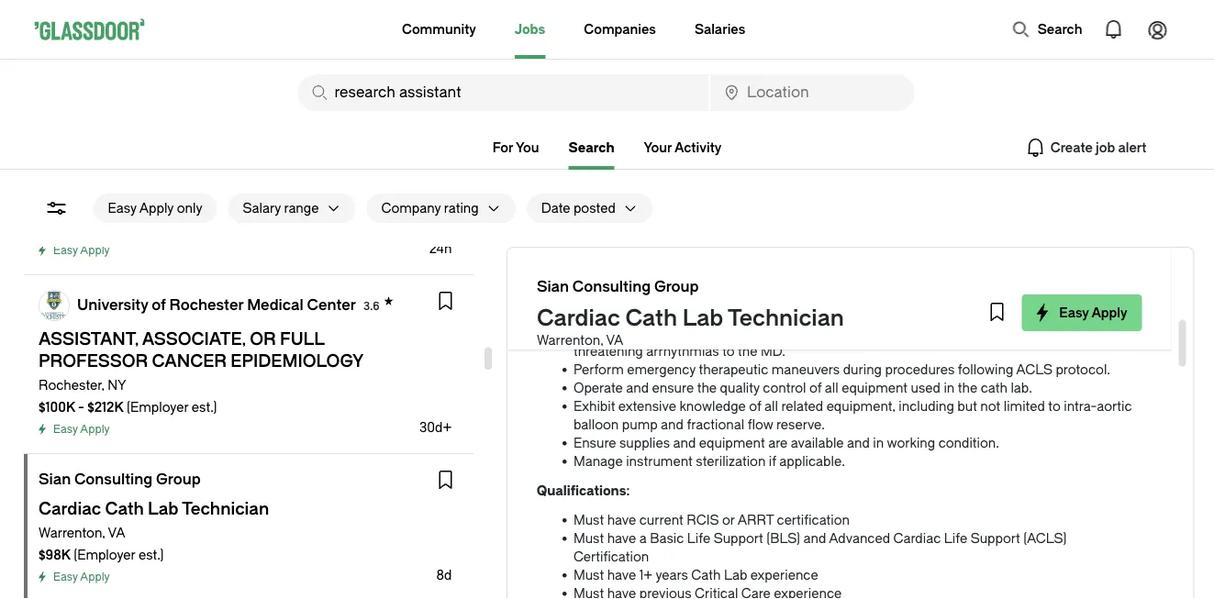 Task type: vqa. For each thing, say whether or not it's contained in the screenshot.
EXPLORE ALL BOWLS
no



Task type: describe. For each thing, give the bounding box(es) containing it.
1 vertical spatial holter
[[608, 325, 646, 341]]

sian consulting group link
[[537, 276, 706, 298]]

not
[[981, 399, 1001, 414]]

ensure
[[652, 380, 694, 396]]

1 support from the left
[[714, 531, 763, 546]]

easy apply only
[[108, 201, 202, 216]]

and down the "application,"
[[934, 325, 957, 341]]

physician
[[977, 270, 1034, 285]]

surgical
[[1038, 234, 1086, 249]]

range
[[284, 201, 319, 216]]

balloon
[[574, 417, 619, 432]]

easy inside button
[[108, 201, 137, 216]]

reserve.
[[776, 417, 825, 432]]

warrenton, va $98k (employer est.)
[[38, 525, 163, 563]]

if
[[769, 454, 776, 469]]

under
[[938, 270, 974, 285]]

and down fractional
[[673, 436, 696, 451]]

easy apply down $98k
[[53, 571, 109, 584]]

threatening
[[574, 344, 643, 359]]

center
[[307, 296, 356, 313]]

1 competency from the top
[[657, 234, 734, 249]]

scan
[[574, 325, 605, 341]]

related
[[782, 399, 823, 414]]

available
[[791, 436, 844, 451]]

salaries
[[695, 22, 746, 37]]

and up medications
[[676, 252, 699, 267]]

apply inside button
[[139, 201, 174, 216]]

technician
[[728, 306, 844, 331]]

cardiac inside must have current rcis or arrt certification must have a basic life support (bls) and advanced cardiac life support (acls) certification must have 1+ years cath lab experience
[[894, 531, 941, 546]]

equipment,
[[827, 399, 896, 414]]

1 life from the left
[[687, 531, 711, 546]]

md.
[[761, 344, 786, 359]]

cardiac cath lab technician warrenton, va
[[537, 306, 844, 348]]

rating
[[444, 201, 479, 216]]

2 vertical spatial including
[[899, 399, 954, 414]]

3 must from the top
[[574, 568, 604, 583]]

easy apply down the open filter menu icon
[[53, 244, 109, 257]]

maneuvers
[[772, 362, 840, 377]]

certification
[[777, 513, 850, 528]]

gloving,
[[574, 252, 621, 267]]

therapeutic
[[699, 362, 769, 377]]

in up up
[[737, 234, 748, 249]]

exhibit
[[574, 399, 615, 414]]

easy down $100k
[[53, 423, 77, 436]]

the down accurately,
[[738, 344, 758, 359]]

medical
[[247, 296, 303, 313]]

iv
[[751, 289, 763, 304]]

fractional
[[687, 417, 745, 432]]

easy apply down -
[[53, 423, 109, 436]]

pump
[[622, 417, 658, 432]]

application,
[[940, 307, 1010, 322]]

$100k
[[38, 400, 75, 415]]

2 support from the left
[[971, 531, 1020, 546]]

in right used at the bottom of page
[[944, 380, 955, 396]]

working
[[887, 436, 935, 451]]

rochester,
[[38, 378, 104, 393]]

30d+
[[419, 420, 452, 435]]

advanced
[[829, 531, 890, 546]]

easy apply only button
[[93, 194, 217, 223]]

apply down warrenton, va $98k (employer est.)
[[80, 571, 109, 584]]

(bls)
[[767, 531, 800, 546]]

warrenton, inside warrenton, va $98k (employer est.)
[[38, 525, 105, 541]]

documenting,
[[846, 325, 931, 341]]

reporting
[[960, 325, 1015, 341]]

cath inside must have current rcis or arrt certification must have a basic life support (bls) and advanced cardiac life support (acls) certification must have 1+ years cath lab experience
[[691, 568, 721, 583]]

perform
[[574, 362, 624, 377]]

0 horizontal spatial instrument
[[626, 454, 693, 469]]

jobs link
[[515, 0, 546, 59]]

activity
[[675, 140, 722, 155]]

$98k
[[38, 548, 70, 563]]

community
[[402, 22, 476, 37]]

emergency
[[627, 362, 696, 377]]

sterilization
[[696, 454, 766, 469]]

monitors,
[[741, 307, 800, 322]]

1 horizontal spatial all
[[825, 380, 839, 396]]

apply inside "button"
[[1092, 305, 1128, 320]]

for you link
[[493, 140, 539, 155]]

2 life from the left
[[944, 531, 968, 546]]

1 vertical spatial group
[[156, 471, 200, 488]]

ny
[[107, 378, 126, 393]]

your activity
[[644, 140, 722, 155]]

va inside warrenton, va $98k (employer est.)
[[107, 525, 125, 541]]

current
[[640, 513, 684, 528]]

medications
[[643, 270, 719, 285]]

-
[[78, 400, 84, 415]]

rochester
[[169, 296, 243, 313]]

easy apply inside "button"
[[1060, 305, 1128, 320]]

qualifications:
[[537, 483, 630, 498]]

salaries link
[[695, 0, 746, 59]]

easy inside "button"
[[1060, 305, 1089, 320]]

must have current rcis or arrt certification must have a basic life support (bls) and advanced cardiac life support (acls) certification must have 1+ years cath lab experience
[[574, 513, 1067, 583]]

access
[[766, 289, 809, 304]]

0 vertical spatial to
[[780, 270, 793, 285]]

are
[[768, 436, 788, 451]]

and down extensive
[[661, 417, 684, 432]]

warrenton, inside cardiac cath lab technician warrenton, va
[[537, 333, 604, 348]]

your activity link
[[644, 140, 722, 155]]

or
[[722, 513, 735, 528]]

a
[[640, 531, 647, 546]]

1 vertical spatial including
[[803, 307, 858, 322]]

phlebotomy
[[838, 289, 911, 304]]

rochester, ny $100k - $212k (employer est.)
[[38, 378, 216, 415]]

limited
[[1004, 399, 1045, 414]]

0 vertical spatial holter
[[700, 307, 738, 322]]

2 demonstrate from the top
[[574, 289, 654, 304]]

0 horizontal spatial sian consulting group
[[38, 471, 200, 488]]

date posted button
[[527, 194, 616, 223]]

applicable.
[[780, 454, 845, 469]]

1 vertical spatial to
[[723, 344, 735, 359]]

$212k
[[87, 400, 123, 415]]

salary range button
[[228, 194, 319, 223]]

0 horizontal spatial equipment
[[699, 436, 765, 451]]

cath
[[981, 380, 1008, 396]]

companies link
[[584, 0, 656, 59]]

condition.
[[939, 436, 1000, 451]]

3.6
[[363, 300, 379, 313]]

salary
[[243, 201, 281, 216]]

1 vertical spatial search
[[569, 140, 614, 155]]

1 horizontal spatial of
[[749, 399, 762, 414]]

easy down $98k
[[53, 571, 77, 584]]



Task type: locate. For each thing, give the bounding box(es) containing it.
1 horizontal spatial va
[[606, 333, 624, 348]]

monitors
[[650, 325, 705, 341]]

catheterization
[[844, 270, 935, 285]]

0 vertical spatial search
[[1038, 22, 1083, 37]]

easy apply up significant/life-
[[1060, 305, 1128, 320]]

procedures up used at the bottom of page
[[885, 362, 955, 377]]

easy up significant/life-
[[1060, 305, 1089, 320]]

1 horizontal spatial est.)
[[191, 400, 216, 415]]

0 horizontal spatial life
[[687, 531, 711, 546]]

all up the flow
[[765, 399, 778, 414]]

apply up significant/life-
[[1092, 305, 1128, 320]]

0 vertical spatial sian consulting group
[[537, 279, 699, 296]]

1 horizontal spatial cath
[[691, 568, 721, 583]]

1 horizontal spatial support
[[971, 531, 1020, 546]]

of right university
[[151, 296, 165, 313]]

none field search location
[[711, 74, 915, 111]]

0 vertical spatial cath
[[626, 306, 677, 331]]

scrubbing,
[[917, 234, 981, 249]]

0 vertical spatial all
[[825, 380, 839, 396]]

(employer inside warrenton, va $98k (employer est.)
[[73, 548, 135, 563]]

to up 'access'
[[780, 270, 793, 285]]

1 vertical spatial demonstrate
[[574, 289, 654, 304]]

to up therapeutic
[[723, 344, 735, 359]]

(acls)
[[1024, 531, 1067, 546]]

0 horizontal spatial va
[[107, 525, 125, 541]]

1 vertical spatial sian
[[38, 471, 70, 488]]

life
[[687, 531, 711, 546], [944, 531, 968, 546]]

0 horizontal spatial of
[[151, 296, 165, 313]]

cardiac
[[796, 270, 841, 285]]

the up knowledge
[[697, 380, 717, 396]]

0 horizontal spatial to
[[723, 344, 735, 359]]

0 horizontal spatial est.)
[[138, 548, 163, 563]]

and up extensive
[[626, 380, 649, 396]]

0 vertical spatial procedures
[[914, 289, 984, 304]]

1 horizontal spatial consulting
[[573, 279, 651, 296]]

removal.
[[1087, 307, 1139, 322]]

cath right years
[[691, 568, 721, 583]]

jobs
[[515, 22, 546, 37]]

of
[[151, 296, 165, 313], [810, 380, 822, 396], [749, 399, 762, 414]]

0 horizontal spatial cardiac
[[537, 306, 620, 331]]

0 vertical spatial instrument
[[788, 252, 855, 267]]

3 have from the top
[[607, 568, 636, 583]]

1 horizontal spatial group
[[654, 279, 699, 296]]

2 horizontal spatial of
[[810, 380, 822, 396]]

cardiac up threatening
[[537, 306, 620, 331]]

1 horizontal spatial holter
[[700, 307, 738, 322]]

0 vertical spatial have
[[607, 513, 636, 528]]

lab
[[683, 306, 724, 331], [724, 568, 747, 583]]

must down 'qualifications:'
[[574, 513, 604, 528]]

to left 'intra-'
[[1049, 399, 1061, 414]]

competency up setting
[[657, 234, 734, 249]]

ensure
[[574, 436, 616, 451]]

0 horizontal spatial consulting
[[74, 471, 152, 488]]

applying
[[984, 234, 1035, 249]]

1 vertical spatial instrument
[[626, 454, 693, 469]]

consulting up competently
[[573, 279, 651, 296]]

search button
[[1003, 11, 1092, 48]]

the down sterile
[[765, 252, 785, 267]]

2 have from the top
[[607, 531, 636, 546]]

apply down $212k
[[80, 423, 109, 436]]

(employer inside rochester, ny $100k - $212k (employer est.)
[[126, 400, 188, 415]]

including up table.
[[858, 234, 914, 249]]

must up certification
[[574, 531, 604, 546]]

and down certification
[[804, 531, 826, 546]]

for
[[987, 289, 1004, 304]]

2 must from the top
[[574, 531, 604, 546]]

following
[[958, 362, 1014, 377]]

1 vertical spatial consulting
[[74, 471, 152, 488]]

0 horizontal spatial group
[[156, 471, 200, 488]]

est.) inside rochester, ny $100k - $212k (employer est.)
[[191, 400, 216, 415]]

easy apply
[[53, 244, 109, 257], [1060, 305, 1128, 320], [53, 423, 109, 436], [53, 571, 109, 584]]

in
[[737, 234, 748, 249], [737, 289, 748, 304], [944, 380, 955, 396], [873, 436, 884, 451]]

in left iv
[[737, 289, 748, 304]]

arrhythmias
[[646, 344, 719, 359]]

1 horizontal spatial sian
[[537, 279, 569, 296]]

cath down "sian consulting group" link
[[626, 306, 677, 331]]

1 have from the top
[[607, 513, 636, 528]]

holter
[[700, 307, 738, 322], [608, 325, 646, 341]]

demonstrate competency in sterile technique, including scrubbing, applying surgical gown, gloving, draping, and setting up the instrument table. administer medications pertinent to cardiac catheterization under physician direction. demonstrate competency in iv access and phlebotomy procedures for patients. competently handle holter monitors, including initialization, application, and correct removal. scan holter monitors accurately, identifying, documenting, and reporting any significant/life- threatening arrhythmias to the md. perform emergency therapeutic maneuvers during procedures following acls protocol. operate and ensure the quality control of all equipment used in the cath lab. exhibit extensive knowledge of all related equipment, including but not limited to intra-aortic balloon pump and fractional flow reserve. ensure supplies and equipment are available and in working condition. manage instrument sterilization if applicable.
[[574, 234, 1139, 469]]

2 vertical spatial have
[[607, 568, 636, 583]]

search link
[[569, 140, 614, 170]]

0 vertical spatial equipment
[[842, 380, 908, 396]]

(employer right $98k
[[73, 548, 135, 563]]

search inside button
[[1038, 22, 1083, 37]]

date
[[541, 201, 570, 216]]

0 vertical spatial va
[[606, 333, 624, 348]]

including down used at the bottom of page
[[899, 399, 954, 414]]

pertinent
[[722, 270, 777, 285]]

0 vertical spatial competency
[[657, 234, 734, 249]]

none field the 'search keyword'
[[298, 74, 709, 111]]

sian left administer
[[537, 279, 569, 296]]

1 horizontal spatial search
[[1038, 22, 1083, 37]]

and up any
[[1013, 307, 1036, 322]]

1 vertical spatial va
[[107, 525, 125, 541]]

0 vertical spatial (employer
[[126, 400, 188, 415]]

0 vertical spatial group
[[654, 279, 699, 296]]

and down cardiac
[[812, 289, 835, 304]]

basic
[[650, 531, 684, 546]]

procedures down under
[[914, 289, 984, 304]]

in left working
[[873, 436, 884, 451]]

support down or on the right of page
[[714, 531, 763, 546]]

1 horizontal spatial cardiac
[[894, 531, 941, 546]]

holter up accurately,
[[700, 307, 738, 322]]

of up the flow
[[749, 399, 762, 414]]

technique,
[[791, 234, 855, 249]]

quality
[[720, 380, 760, 396]]

aortic
[[1097, 399, 1132, 414]]

extensive
[[619, 399, 676, 414]]

life left (acls)
[[944, 531, 968, 546]]

consulting
[[573, 279, 651, 296], [74, 471, 152, 488]]

cath inside cardiac cath lab technician warrenton, va
[[626, 306, 677, 331]]

0 horizontal spatial all
[[765, 399, 778, 414]]

the up the "but"
[[958, 380, 978, 396]]

0 horizontal spatial support
[[714, 531, 763, 546]]

life down rcis
[[687, 531, 711, 546]]

Search location field
[[711, 74, 915, 111]]

warrenton, up $98k
[[38, 525, 105, 541]]

competently
[[574, 307, 653, 322]]

1 horizontal spatial instrument
[[788, 252, 855, 267]]

1 vertical spatial equipment
[[699, 436, 765, 451]]

1 demonstrate from the top
[[574, 234, 654, 249]]

acls
[[1016, 362, 1053, 377]]

instrument down technique,
[[788, 252, 855, 267]]

and down equipment, on the right of the page
[[847, 436, 870, 451]]

1 horizontal spatial warrenton,
[[537, 333, 604, 348]]

equipment down during
[[842, 380, 908, 396]]

manage
[[574, 454, 623, 469]]

(employer right $212k
[[126, 400, 188, 415]]

1 horizontal spatial to
[[780, 270, 793, 285]]

1 must from the top
[[574, 513, 604, 528]]

including
[[858, 234, 914, 249], [803, 307, 858, 322], [899, 399, 954, 414]]

0 vertical spatial warrenton,
[[537, 333, 604, 348]]

patients.
[[1007, 289, 1060, 304]]

only
[[177, 201, 202, 216]]

1 vertical spatial sian consulting group
[[38, 471, 200, 488]]

companies
[[584, 22, 656, 37]]

demonstrate up competently
[[574, 289, 654, 304]]

8d
[[436, 568, 452, 583]]

knowledge
[[680, 399, 746, 414]]

2 vertical spatial must
[[574, 568, 604, 583]]

va
[[606, 333, 624, 348], [107, 525, 125, 541]]

must down certification
[[574, 568, 604, 583]]

est.) inside warrenton, va $98k (employer est.)
[[138, 548, 163, 563]]

intra-
[[1064, 399, 1097, 414]]

instrument down supplies
[[626, 454, 693, 469]]

1 vertical spatial have
[[607, 531, 636, 546]]

university of rochester medical center logo image
[[39, 291, 68, 320]]

company
[[381, 201, 441, 216]]

lab up arrhythmias
[[683, 306, 724, 331]]

1 vertical spatial competency
[[657, 289, 734, 304]]

lab left experience
[[724, 568, 747, 583]]

group
[[654, 279, 699, 296], [156, 471, 200, 488]]

cath
[[626, 306, 677, 331], [691, 568, 721, 583]]

None field
[[298, 74, 709, 111], [711, 74, 915, 111]]

table.
[[858, 252, 892, 267]]

1 vertical spatial of
[[810, 380, 822, 396]]

cardiac right the advanced
[[894, 531, 941, 546]]

sian consulting group up warrenton, va $98k (employer est.)
[[38, 471, 200, 488]]

1 vertical spatial lab
[[724, 568, 747, 583]]

0 vertical spatial consulting
[[573, 279, 651, 296]]

1 none field from the left
[[298, 74, 709, 111]]

competency
[[657, 234, 734, 249], [657, 289, 734, 304]]

control
[[763, 380, 806, 396]]

consulting up warrenton, va $98k (employer est.)
[[74, 471, 152, 488]]

initialization,
[[862, 307, 937, 322]]

equipment up "sterilization"
[[699, 436, 765, 451]]

and inside must have current rcis or arrt certification must have a basic life support (bls) and advanced cardiac life support (acls) certification must have 1+ years cath lab experience
[[804, 531, 826, 546]]

0 horizontal spatial none field
[[298, 74, 709, 111]]

easy right the open filter menu icon
[[108, 201, 137, 216]]

0 vertical spatial lab
[[683, 306, 724, 331]]

used
[[911, 380, 941, 396]]

including up "identifying,"
[[803, 307, 858, 322]]

0 horizontal spatial holter
[[608, 325, 646, 341]]

0 horizontal spatial warrenton,
[[38, 525, 105, 541]]

to
[[780, 270, 793, 285], [723, 344, 735, 359], [1049, 399, 1061, 414]]

competency down medications
[[657, 289, 734, 304]]

2 vertical spatial of
[[749, 399, 762, 414]]

2 vertical spatial to
[[1049, 399, 1061, 414]]

1 vertical spatial (employer
[[73, 548, 135, 563]]

1 vertical spatial est.)
[[138, 548, 163, 563]]

0 horizontal spatial search
[[569, 140, 614, 155]]

0 vertical spatial including
[[858, 234, 914, 249]]

1 vertical spatial cath
[[691, 568, 721, 583]]

2 horizontal spatial to
[[1049, 399, 1061, 414]]

1 vertical spatial warrenton,
[[38, 525, 105, 541]]

1 vertical spatial cardiac
[[894, 531, 941, 546]]

of down maneuvers
[[810, 380, 822, 396]]

0 vertical spatial demonstrate
[[574, 234, 654, 249]]

1 horizontal spatial none field
[[711, 74, 915, 111]]

demonstrate
[[574, 234, 654, 249], [574, 289, 654, 304]]

sian consulting group
[[537, 279, 699, 296], [38, 471, 200, 488]]

gown,
[[1089, 234, 1126, 249]]

sterile
[[751, 234, 788, 249]]

your
[[644, 140, 672, 155]]

for
[[493, 140, 513, 155]]

up
[[747, 252, 762, 267]]

2 none field from the left
[[711, 74, 915, 111]]

0 horizontal spatial cath
[[626, 306, 677, 331]]

all
[[825, 380, 839, 396], [765, 399, 778, 414]]

warrenton, up perform
[[537, 333, 604, 348]]

warrenton,
[[537, 333, 604, 348], [38, 525, 105, 541]]

easy down the open filter menu icon
[[53, 244, 77, 257]]

handle
[[656, 307, 697, 322]]

1 horizontal spatial sian consulting group
[[537, 279, 699, 296]]

0 vertical spatial must
[[574, 513, 604, 528]]

1 vertical spatial procedures
[[885, 362, 955, 377]]

cardiac inside cardiac cath lab technician warrenton, va
[[537, 306, 620, 331]]

holter down competently
[[608, 325, 646, 341]]

apply left only
[[139, 201, 174, 216]]

direction.
[[1037, 270, 1094, 285]]

apply up university
[[80, 244, 109, 257]]

lab inside must have current rcis or arrt certification must have a basic life support (bls) and advanced cardiac life support (acls) certification must have 1+ years cath lab experience
[[724, 568, 747, 583]]

lab inside cardiac cath lab technician warrenton, va
[[683, 306, 724, 331]]

open filter menu image
[[45, 197, 67, 219]]

0 vertical spatial of
[[151, 296, 165, 313]]

1 vertical spatial all
[[765, 399, 778, 414]]

1 horizontal spatial equipment
[[842, 380, 908, 396]]

sian down $100k
[[38, 471, 70, 488]]

significant/life-
[[1043, 325, 1135, 341]]

have
[[607, 513, 636, 528], [607, 531, 636, 546], [607, 568, 636, 583]]

24h
[[429, 241, 452, 256]]

support left (acls)
[[971, 531, 1020, 546]]

(employer
[[126, 400, 188, 415], [73, 548, 135, 563]]

Search keyword field
[[298, 74, 709, 111]]

2 competency from the top
[[657, 289, 734, 304]]

0 horizontal spatial sian
[[38, 471, 70, 488]]

va inside cardiac cath lab technician warrenton, va
[[606, 333, 624, 348]]

university
[[77, 296, 148, 313]]

for you
[[493, 140, 539, 155]]

cardiac
[[537, 306, 620, 331], [894, 531, 941, 546]]

instrument
[[788, 252, 855, 267], [626, 454, 693, 469]]

0 vertical spatial sian
[[537, 279, 569, 296]]

all down maneuvers
[[825, 380, 839, 396]]

easy apply button
[[1022, 295, 1142, 331]]

1 vertical spatial must
[[574, 531, 604, 546]]

demonstrate up the gloving, in the top of the page
[[574, 234, 654, 249]]

1 horizontal spatial life
[[944, 531, 968, 546]]

0 vertical spatial cardiac
[[537, 306, 620, 331]]

sian consulting group up competently
[[537, 279, 699, 296]]

0 vertical spatial est.)
[[191, 400, 216, 415]]



